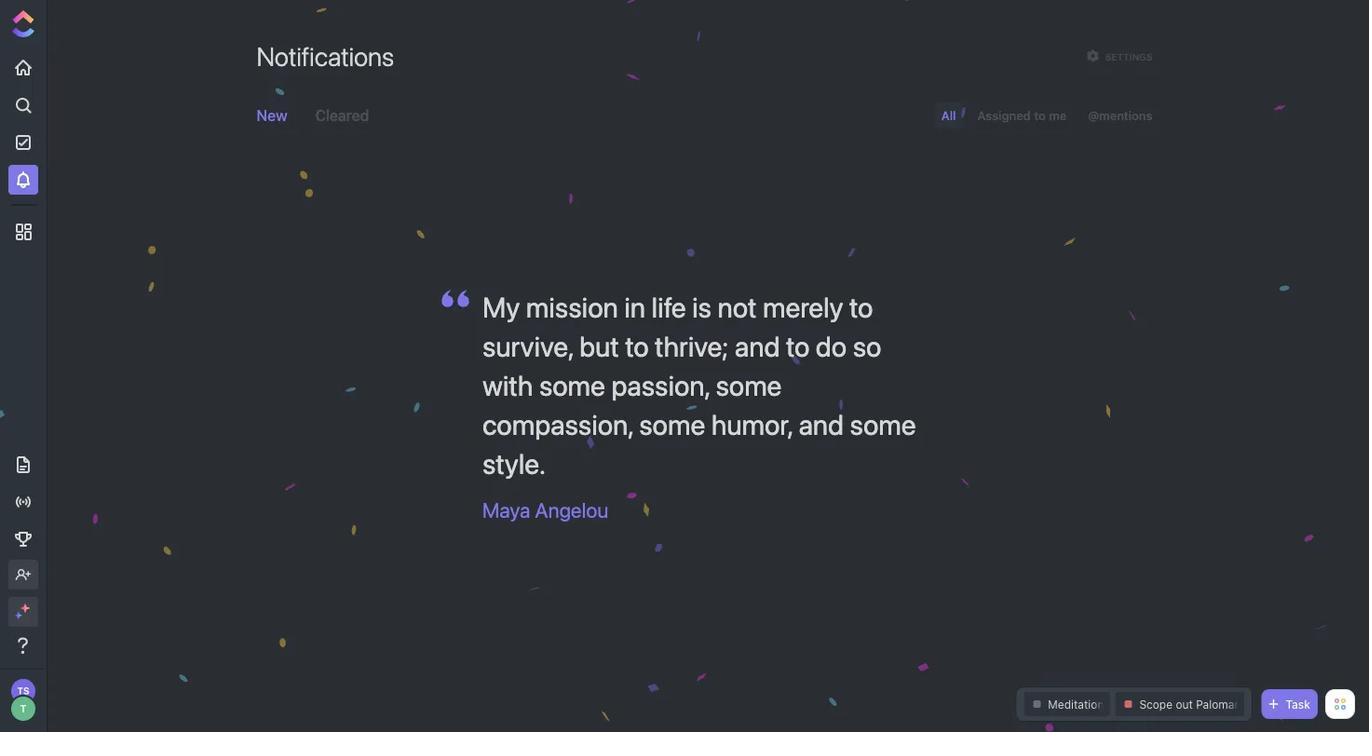 Task type: locate. For each thing, give the bounding box(es) containing it.
1 horizontal spatial and
[[799, 407, 844, 440]]

survive,
[[483, 329, 573, 362]]

0 horizontal spatial and
[[735, 329, 780, 362]]

mission
[[526, 290, 618, 323]]

notifications
[[257, 41, 394, 71]]

ts t
[[17, 686, 29, 715]]

and down not
[[735, 329, 780, 362]]

assigned to me
[[978, 109, 1067, 122]]

me
[[1049, 109, 1067, 122]]

ts
[[17, 686, 29, 696]]

do
[[816, 329, 847, 362]]

and
[[735, 329, 780, 362], [799, 407, 844, 440]]

not
[[718, 290, 757, 323]]

settings
[[1105, 51, 1153, 62]]

some
[[539, 368, 605, 401], [716, 368, 782, 401], [639, 407, 705, 440], [850, 407, 916, 440]]

settings button
[[1081, 45, 1157, 67]]

thrive;
[[655, 329, 729, 362]]

angelou
[[535, 498, 609, 522]]

humor,
[[711, 407, 793, 440]]

some up the "compassion,"
[[539, 368, 605, 401]]

some up the humor,
[[716, 368, 782, 401]]

to
[[1034, 109, 1046, 122], [850, 290, 873, 323], [625, 329, 649, 362], [786, 329, 810, 362]]

and right the humor,
[[799, 407, 844, 440]]

t
[[20, 703, 27, 715]]

maya angelou
[[483, 498, 609, 522]]

is
[[692, 290, 712, 323]]

to left me
[[1034, 109, 1046, 122]]

assigned
[[978, 109, 1031, 122]]



Task type: vqa. For each thing, say whether or not it's contained in the screenshot.
the rightmost and
yes



Task type: describe. For each thing, give the bounding box(es) containing it.
with
[[483, 368, 533, 401]]

my mission in life is not merely to survive, but to thrive; and to do so with some passion, some compassion, some humor, and some style.
[[483, 290, 916, 480]]

to right but
[[625, 329, 649, 362]]

sparkle svg 2 image
[[15, 612, 22, 619]]

some down 'so'
[[850, 407, 916, 440]]

but
[[579, 329, 619, 362]]

life
[[652, 290, 686, 323]]

so
[[853, 329, 882, 362]]

task
[[1286, 698, 1311, 711]]

some down passion,
[[639, 407, 705, 440]]

to up 'so'
[[850, 290, 873, 323]]

compassion,
[[483, 407, 633, 440]]

maya
[[483, 498, 530, 522]]

to left do at the top right of page
[[786, 329, 810, 362]]

1 vertical spatial and
[[799, 407, 844, 440]]

merely
[[763, 290, 843, 323]]

new
[[257, 107, 288, 124]]

passion,
[[611, 368, 710, 401]]

@mentions
[[1088, 109, 1153, 122]]

sparkle svg 1 image
[[20, 604, 30, 613]]

0 vertical spatial and
[[735, 329, 780, 362]]

all
[[942, 109, 956, 122]]

my
[[483, 290, 520, 323]]

style.
[[483, 446, 546, 480]]

cleared
[[315, 107, 369, 124]]

in
[[624, 290, 646, 323]]



